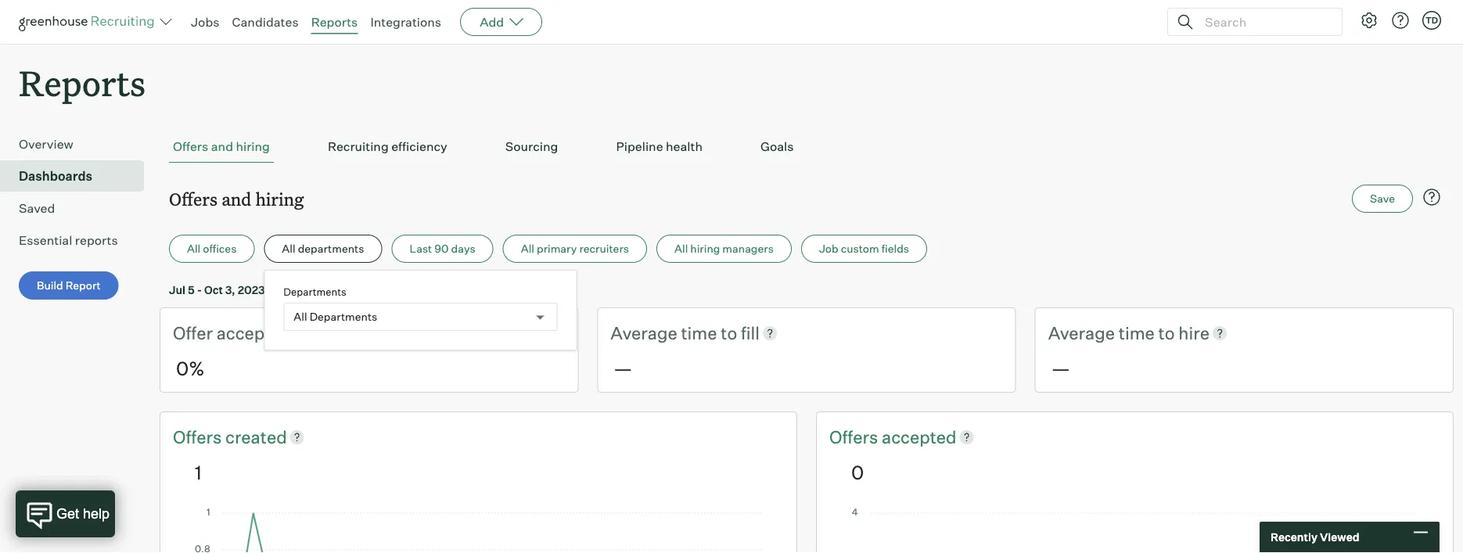 Task type: vqa. For each thing, say whether or not it's contained in the screenshot.
4,
yes



Task type: locate. For each thing, give the bounding box(es) containing it.
apr
[[335, 283, 354, 297]]

- right "5"
[[197, 283, 202, 297]]

fill
[[741, 322, 760, 344]]

to
[[322, 283, 332, 297], [721, 322, 737, 344], [1158, 322, 1175, 344]]

rate
[[313, 322, 346, 344]]

saved
[[19, 200, 55, 216]]

reports right candidates
[[311, 14, 358, 30]]

saved link
[[19, 199, 138, 218]]

2 2023 from the left
[[405, 283, 433, 297]]

last 90 days
[[410, 242, 475, 256]]

2 xychart image from the left
[[851, 508, 1418, 553]]

0 vertical spatial departments
[[284, 285, 346, 298]]

and inside offers and hiring button
[[211, 139, 233, 154]]

1 time from the left
[[681, 322, 717, 344]]

all up compared on the bottom
[[282, 242, 295, 256]]

0 vertical spatial hiring
[[236, 139, 270, 154]]

—
[[614, 356, 632, 380], [1051, 356, 1070, 380]]

0 horizontal spatial average
[[611, 322, 677, 344]]

2 horizontal spatial to
[[1158, 322, 1175, 344]]

6
[[357, 283, 364, 297]]

2 average from the left
[[1048, 322, 1115, 344]]

all
[[187, 242, 200, 256], [282, 242, 295, 256], [521, 242, 534, 256], [674, 242, 688, 256], [294, 310, 307, 324]]

0 horizontal spatial xychart image
[[195, 508, 762, 553]]

pipeline health button
[[612, 131, 706, 163]]

offer acceptance
[[173, 322, 313, 344]]

offers link up 0
[[829, 425, 882, 449]]

to for hire
[[1158, 322, 1175, 344]]

health
[[666, 139, 703, 154]]

2 — from the left
[[1051, 356, 1070, 380]]

time left hire
[[1119, 322, 1155, 344]]

0 horizontal spatial to
[[322, 283, 332, 297]]

sourcing
[[505, 139, 558, 154]]

report
[[65, 279, 101, 292]]

time for hire
[[1119, 322, 1155, 344]]

0 horizontal spatial jul
[[169, 283, 185, 297]]

time
[[681, 322, 717, 344], [1119, 322, 1155, 344]]

fields
[[882, 242, 909, 256]]

— for hire
[[1051, 356, 1070, 380]]

all for all hiring managers
[[674, 242, 688, 256]]

xychart image for 1
[[195, 508, 762, 553]]

time for fill
[[681, 322, 717, 344]]

all hiring managers button
[[656, 235, 792, 263]]

hire
[[1179, 322, 1209, 344]]

2 average time to from the left
[[1048, 322, 1179, 344]]

accepted link
[[882, 425, 957, 449]]

overview link
[[19, 135, 138, 154]]

1 horizontal spatial xychart image
[[851, 508, 1418, 553]]

to left apr
[[322, 283, 332, 297]]

1 — from the left
[[614, 356, 632, 380]]

td button
[[1419, 8, 1444, 33]]

offers and hiring inside button
[[173, 139, 270, 154]]

90
[[434, 242, 449, 256]]

1 horizontal spatial to
[[721, 322, 737, 344]]

1 vertical spatial hiring
[[255, 187, 304, 210]]

0 horizontal spatial average time to
[[611, 322, 741, 344]]

offers
[[173, 139, 208, 154], [169, 187, 218, 210], [173, 426, 225, 448], [829, 426, 882, 448]]

xychart image
[[195, 508, 762, 553], [851, 508, 1418, 553]]

offers link
[[173, 425, 225, 449], [829, 425, 882, 449]]

job custom fields
[[819, 242, 909, 256]]

all left offices
[[187, 242, 200, 256]]

offers link up 1
[[173, 425, 225, 449]]

and
[[211, 139, 233, 154], [222, 187, 251, 210]]

1 horizontal spatial jul
[[373, 283, 390, 297]]

departments down apr
[[310, 310, 377, 324]]

0 vertical spatial and
[[211, 139, 233, 154]]

0
[[851, 460, 864, 484]]

0 vertical spatial reports
[[311, 14, 358, 30]]

1 horizontal spatial time
[[1119, 322, 1155, 344]]

2 offers link from the left
[[829, 425, 882, 449]]

sourcing button
[[501, 131, 562, 163]]

reports
[[311, 14, 358, 30], [19, 59, 146, 106]]

2 time from the left
[[1119, 322, 1155, 344]]

add button
[[460, 8, 542, 36]]

- right 6
[[366, 283, 371, 297]]

0 horizontal spatial —
[[614, 356, 632, 380]]

1 average from the left
[[611, 322, 677, 344]]

0 horizontal spatial reports
[[19, 59, 146, 106]]

jul left "5"
[[169, 283, 185, 297]]

to left the fill
[[721, 322, 737, 344]]

all for all departments
[[294, 310, 307, 324]]

1 horizontal spatial offers link
[[829, 425, 882, 449]]

1 vertical spatial reports
[[19, 59, 146, 106]]

0 horizontal spatial 2023
[[238, 283, 265, 297]]

to left hire
[[1158, 322, 1175, 344]]

departments up all departments
[[284, 285, 346, 298]]

compared
[[267, 283, 319, 297]]

2023 right 4, at the left
[[405, 283, 433, 297]]

average time to for fill
[[611, 322, 741, 344]]

0 horizontal spatial -
[[197, 283, 202, 297]]

td button
[[1422, 11, 1441, 30]]

all offices button
[[169, 235, 255, 263]]

reports down greenhouse recruiting image
[[19, 59, 146, 106]]

faq image
[[1422, 188, 1441, 207]]

2023 right 3,
[[238, 283, 265, 297]]

1 horizontal spatial -
[[366, 283, 371, 297]]

average
[[611, 322, 677, 344], [1048, 322, 1115, 344]]

1 jul from the left
[[169, 283, 185, 297]]

0 vertical spatial offers and hiring
[[173, 139, 270, 154]]

departments
[[284, 285, 346, 298], [310, 310, 377, 324]]

recently viewed
[[1271, 530, 1359, 544]]

hiring
[[236, 139, 270, 154], [255, 187, 304, 210], [690, 242, 720, 256]]

2023
[[238, 283, 265, 297], [405, 283, 433, 297]]

1 offers link from the left
[[173, 425, 225, 449]]

tab list
[[169, 131, 1444, 163]]

acceptance
[[216, 322, 310, 344]]

tab list containing offers and hiring
[[169, 131, 1444, 163]]

build report button
[[19, 272, 119, 300]]

1 horizontal spatial average time to
[[1048, 322, 1179, 344]]

2 - from the left
[[366, 283, 371, 297]]

last 90 days button
[[392, 235, 493, 263]]

1 horizontal spatial —
[[1051, 356, 1070, 380]]

2 vertical spatial hiring
[[690, 242, 720, 256]]

1 horizontal spatial 2023
[[405, 283, 433, 297]]

recruiters
[[579, 242, 629, 256]]

— for fill
[[614, 356, 632, 380]]

offers link for 1
[[173, 425, 225, 449]]

1 2023 from the left
[[238, 283, 265, 297]]

jul left 4, at the left
[[373, 283, 390, 297]]

to for fill
[[721, 322, 737, 344]]

1 horizontal spatial reports
[[311, 14, 358, 30]]

offer
[[173, 322, 213, 344]]

managers
[[722, 242, 774, 256]]

-
[[197, 283, 202, 297], [366, 283, 371, 297]]

1 average time to from the left
[[611, 322, 741, 344]]

custom
[[841, 242, 879, 256]]

all down jul 5 - oct 3, 2023 compared to apr 6 - jul 4, 2023
[[294, 310, 307, 324]]

1 horizontal spatial average
[[1048, 322, 1115, 344]]

0 horizontal spatial offers link
[[173, 425, 225, 449]]

1 xychart image from the left
[[195, 508, 762, 553]]

average time to
[[611, 322, 741, 344], [1048, 322, 1179, 344]]

all offices
[[187, 242, 237, 256]]

recruiting
[[328, 139, 389, 154]]

all left managers
[[674, 242, 688, 256]]

all left primary
[[521, 242, 534, 256]]

0 horizontal spatial time
[[681, 322, 717, 344]]

offers and hiring
[[173, 139, 270, 154], [169, 187, 304, 210]]

candidates
[[232, 14, 299, 30]]

job
[[819, 242, 838, 256]]

time left the fill
[[681, 322, 717, 344]]

all for all offices
[[187, 242, 200, 256]]

jul 5 - oct 3, 2023 compared to apr 6 - jul 4, 2023
[[169, 283, 433, 297]]

pipeline health
[[616, 139, 703, 154]]

all departments
[[294, 310, 377, 324]]

pipeline
[[616, 139, 663, 154]]

jul
[[169, 283, 185, 297], [373, 283, 390, 297]]



Task type: describe. For each thing, give the bounding box(es) containing it.
essential
[[19, 233, 72, 248]]

recently
[[1271, 530, 1318, 544]]

offices
[[203, 242, 237, 256]]

3,
[[225, 283, 235, 297]]

overview
[[19, 136, 73, 152]]

recruiting efficiency button
[[324, 131, 451, 163]]

all primary recruiters button
[[503, 235, 647, 263]]

1 vertical spatial and
[[222, 187, 251, 210]]

hiring inside button
[[690, 242, 720, 256]]

1
[[195, 460, 202, 484]]

integrations
[[370, 14, 441, 30]]

add
[[480, 14, 504, 30]]

1 vertical spatial departments
[[310, 310, 377, 324]]

days
[[451, 242, 475, 256]]

created
[[225, 426, 287, 448]]

essential reports link
[[19, 231, 138, 250]]

departments
[[298, 242, 364, 256]]

0%
[[176, 356, 205, 380]]

reports link
[[311, 14, 358, 30]]

dashboards
[[19, 168, 92, 184]]

build report
[[37, 279, 101, 292]]

created link
[[225, 425, 287, 449]]

all for all departments
[[282, 242, 295, 256]]

offers inside button
[[173, 139, 208, 154]]

build
[[37, 279, 63, 292]]

jobs
[[191, 14, 219, 30]]

Search text field
[[1201, 11, 1328, 33]]

goals
[[760, 139, 794, 154]]

save
[[1370, 192, 1395, 206]]

all for all primary recruiters
[[521, 242, 534, 256]]

oct
[[204, 283, 223, 297]]

xychart image for 0
[[851, 508, 1418, 553]]

1 - from the left
[[197, 283, 202, 297]]

integrations link
[[370, 14, 441, 30]]

1 vertical spatial offers and hiring
[[169, 187, 304, 210]]

job custom fields button
[[801, 235, 927, 263]]

greenhouse recruiting image
[[19, 13, 160, 31]]

accepted
[[882, 426, 957, 448]]

all departments
[[282, 242, 364, 256]]

jobs link
[[191, 14, 219, 30]]

average for hire
[[1048, 322, 1115, 344]]

2 jul from the left
[[373, 283, 390, 297]]

configure image
[[1360, 11, 1379, 30]]

all primary recruiters
[[521, 242, 629, 256]]

all hiring managers
[[674, 242, 774, 256]]

all departments button
[[264, 235, 382, 263]]

last
[[410, 242, 432, 256]]

recruiting efficiency
[[328, 139, 447, 154]]

td
[[1425, 15, 1438, 25]]

reports
[[75, 233, 118, 248]]

candidates link
[[232, 14, 299, 30]]

save button
[[1352, 185, 1413, 213]]

hiring inside button
[[236, 139, 270, 154]]

primary
[[537, 242, 577, 256]]

average for fill
[[611, 322, 677, 344]]

offers and hiring button
[[169, 131, 274, 163]]

dashboards link
[[19, 167, 138, 186]]

5
[[188, 283, 195, 297]]

viewed
[[1320, 530, 1359, 544]]

efficiency
[[391, 139, 447, 154]]

offers link for 0
[[829, 425, 882, 449]]

goals button
[[757, 131, 798, 163]]

4,
[[392, 283, 403, 297]]

essential reports
[[19, 233, 118, 248]]

average time to for hire
[[1048, 322, 1179, 344]]



